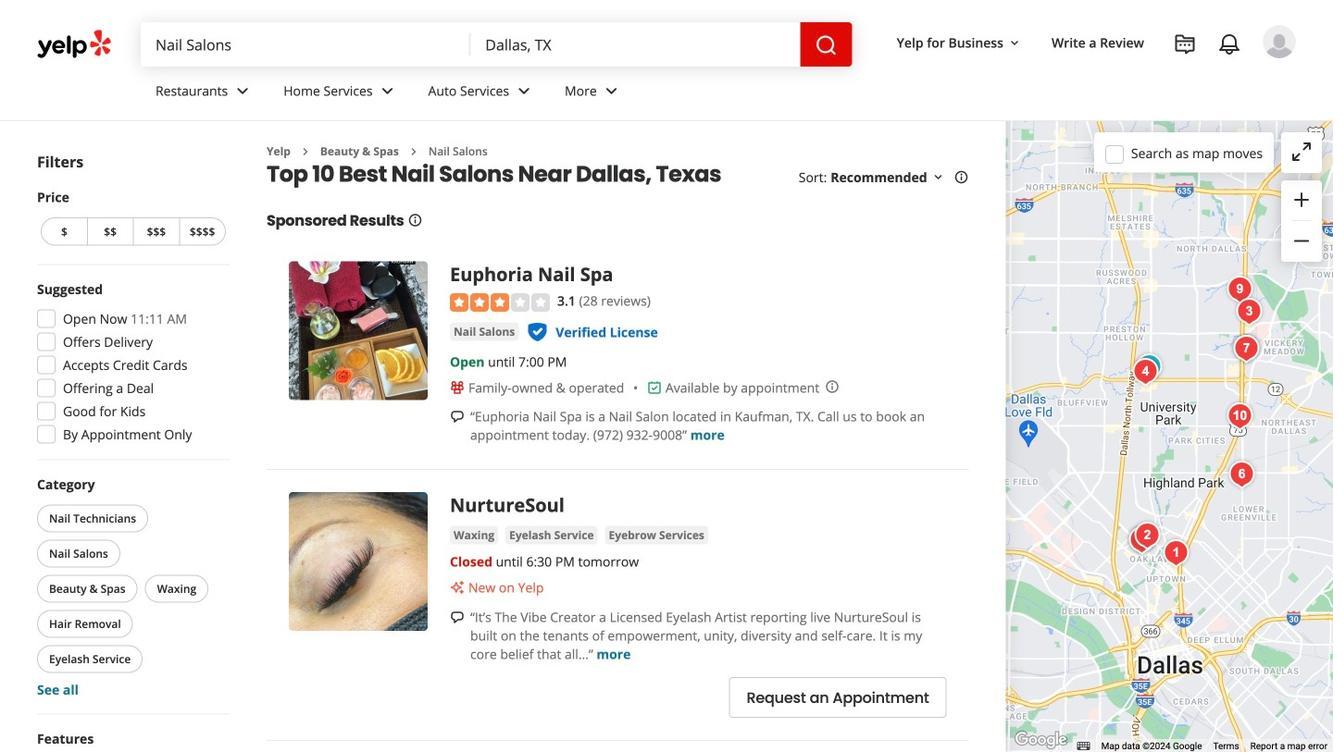 Task type: vqa. For each thing, say whether or not it's contained in the screenshot.
rating within the "popup button"
no



Task type: locate. For each thing, give the bounding box(es) containing it.
0 horizontal spatial 24 chevron down v2 image
[[232, 80, 254, 102]]

None search field
[[141, 22, 852, 67]]

16 speech v2 image down 16 family owned v2 icon
[[450, 410, 465, 425]]

0 vertical spatial 16 speech v2 image
[[450, 410, 465, 425]]

3.1 star rating image
[[450, 293, 550, 312]]

16 speech v2 image
[[450, 410, 465, 425], [450, 611, 465, 626]]

16 speech v2 image down 16 new v2 image
[[450, 611, 465, 626]]

none field address, neighborhood, city, state or zip
[[471, 22, 801, 67]]

0 horizontal spatial 16 info v2 image
[[408, 213, 423, 228]]

16 family owned v2 image
[[450, 381, 465, 395]]

0 horizontal spatial 16 chevron right v2 image
[[298, 144, 313, 159]]

1 vertical spatial 16 chevron down v2 image
[[931, 170, 946, 185]]

0 vertical spatial 16 info v2 image
[[954, 170, 969, 185]]

16 info v2 image
[[954, 170, 969, 185], [408, 213, 423, 228]]

laseraway image
[[1228, 331, 1265, 368]]

16 chevron right v2 image
[[298, 144, 313, 159], [406, 144, 421, 159]]

16 chevron down v2 image
[[1007, 36, 1022, 51], [931, 170, 946, 185]]

2 24 chevron down v2 image from the left
[[601, 80, 623, 102]]

ruby a. image
[[1263, 25, 1296, 58]]

info icon image
[[825, 380, 840, 394], [825, 380, 840, 394]]

zoom out image
[[1291, 230, 1313, 252]]

1 horizontal spatial 16 info v2 image
[[954, 170, 969, 185]]

1 horizontal spatial 24 chevron down v2 image
[[376, 80, 399, 102]]

1 24 chevron down v2 image from the left
[[513, 80, 535, 102]]

nailed | nail bar image
[[1129, 518, 1166, 555]]

1 vertical spatial 16 info v2 image
[[408, 213, 423, 228]]

address, neighborhood, city, state or zip text field
[[471, 22, 801, 67]]

16 new v2 image
[[450, 581, 465, 595]]

24 chevron down v2 image
[[232, 80, 254, 102], [376, 80, 399, 102]]

0 vertical spatial 16 chevron down v2 image
[[1007, 36, 1022, 51]]

3311 nail bar image
[[1123, 522, 1160, 559], [1123, 522, 1160, 559]]

queen bee salon & spa image
[[1131, 349, 1168, 386]]

0 horizontal spatial 24 chevron down v2 image
[[513, 80, 535, 102]]

business categories element
[[141, 67, 1296, 120]]

a n nails image
[[1223, 456, 1260, 493]]

1 horizontal spatial 16 chevron down v2 image
[[1007, 36, 1022, 51]]

1 none field from the left
[[141, 22, 471, 67]]

1 horizontal spatial 16 chevron right v2 image
[[406, 144, 421, 159]]

user actions element
[[882, 23, 1322, 137]]

24 verified filled v2 image
[[526, 321, 548, 344]]

eternity nail lounge image
[[1222, 398, 1259, 435]]

map region
[[775, 0, 1333, 753]]

group
[[1281, 181, 1322, 262], [37, 188, 230, 250], [31, 280, 230, 450], [33, 475, 230, 700]]

2 16 speech v2 image from the top
[[450, 611, 465, 626]]

2 24 chevron down v2 image from the left
[[376, 80, 399, 102]]

24 chevron down v2 image
[[513, 80, 535, 102], [601, 80, 623, 102]]

bellacures image
[[1127, 354, 1164, 391]]

rose couture nail bar image
[[1231, 294, 1268, 331]]

16 available by appointment v2 image
[[647, 381, 662, 395]]

2 16 chevron right v2 image from the left
[[406, 144, 421, 159]]

1 16 chevron right v2 image from the left
[[298, 144, 313, 159]]

None field
[[141, 22, 471, 67], [471, 22, 801, 67]]

2 none field from the left
[[471, 22, 801, 67]]

1 horizontal spatial 24 chevron down v2 image
[[601, 80, 623, 102]]

1 vertical spatial 16 speech v2 image
[[450, 611, 465, 626]]

none field the things to do, nail salons, plumbers
[[141, 22, 471, 67]]



Task type: describe. For each thing, give the bounding box(es) containing it.
aura nail bar image
[[1158, 535, 1195, 572]]

1 24 chevron down v2 image from the left
[[232, 80, 254, 102]]

vie nail bar - dallas image
[[1228, 331, 1265, 368]]

zoom in image
[[1291, 189, 1313, 211]]

0 horizontal spatial 16 chevron down v2 image
[[931, 170, 946, 185]]

expand map image
[[1291, 141, 1313, 163]]

search image
[[815, 34, 838, 57]]

google image
[[1011, 729, 1072, 753]]

1 16 speech v2 image from the top
[[450, 410, 465, 425]]

notifications image
[[1218, 33, 1241, 56]]

keyboard shortcuts image
[[1077, 743, 1090, 751]]

projects image
[[1174, 33, 1196, 56]]

things to do, nail salons, plumbers text field
[[141, 22, 471, 67]]

french nails image
[[1222, 271, 1259, 308]]



